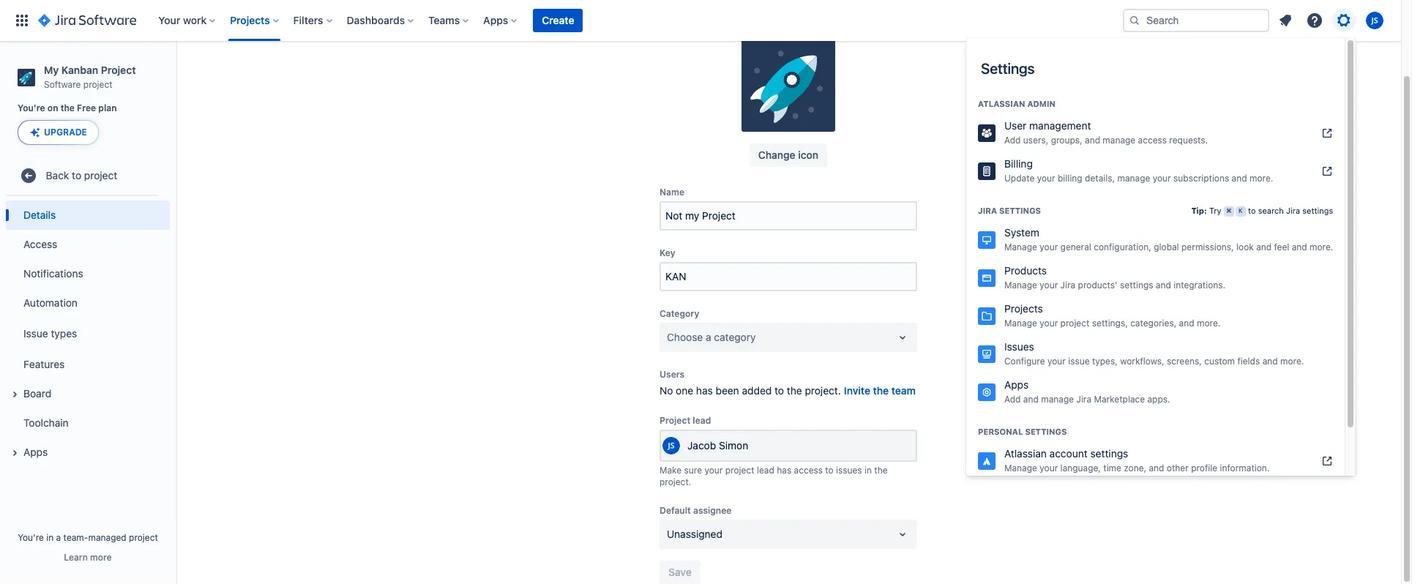 Task type: locate. For each thing, give the bounding box(es) containing it.
and inside "apps add and manage jira marketplace apps."
[[1023, 394, 1039, 405]]

your inside atlassian account settings manage your language, time zone, and other profile information.
[[1040, 463, 1058, 474]]

manage up issues
[[1004, 318, 1037, 329]]

the left 'team'
[[873, 384, 889, 397]]

atlassian up the user
[[978, 99, 1025, 108]]

add
[[1004, 135, 1021, 146], [1004, 394, 1021, 405]]

unassigned
[[667, 528, 723, 540]]

apps inside popup button
[[483, 14, 508, 26]]

your left issue
[[1048, 356, 1066, 367]]

project inside make sure your project lead has access to issues in the project.
[[725, 465, 754, 476]]

learn more
[[64, 552, 112, 563]]

manage inside projects manage your project settings, categories, and more.
[[1004, 318, 1037, 329]]

and right 'fields'
[[1263, 356, 1278, 367]]

project inside projects manage your project settings, categories, and more.
[[1060, 318, 1090, 329]]

access left 'issues' at the bottom right
[[794, 465, 823, 476]]

apps down configure
[[1004, 378, 1029, 391]]

board
[[23, 387, 51, 400]]

settings up the time
[[1090, 447, 1128, 460]]

settings inside atlassian account settings manage your language, time zone, and other profile information.
[[1090, 447, 1128, 460]]

project inside my kanban project software project
[[83, 79, 112, 90]]

settings up projects manage your project settings, categories, and more.
[[1120, 280, 1153, 291]]

your inside system manage your general configuration, global permissions, look and feel and more.
[[1040, 242, 1058, 253]]

project. down make
[[660, 477, 691, 488]]

projects for projects manage your project settings, categories, and more.
[[1004, 302, 1043, 315]]

expand image
[[6, 386, 23, 404]]

learn more button
[[64, 552, 112, 564]]

manage down personal settings
[[1004, 463, 1037, 474]]

details link
[[6, 201, 170, 230]]

4 manage from the top
[[1004, 463, 1037, 474]]

manage up billing update your billing details, manage your subscriptions and more.
[[1103, 135, 1136, 146]]

0 vertical spatial manage
[[1103, 135, 1136, 146]]

manage inside user management add users, groups, and manage access requests.
[[1103, 135, 1136, 146]]

toolchain
[[23, 416, 69, 429]]

0 vertical spatial add
[[1004, 135, 1021, 146]]

0 horizontal spatial apps
[[23, 446, 48, 458]]

and up "k"
[[1232, 173, 1247, 184]]

project.
[[805, 384, 841, 397], [660, 477, 691, 488]]

your left the billing
[[1037, 173, 1055, 184]]

more. down integrations.
[[1197, 318, 1221, 329]]

1 horizontal spatial lead
[[757, 465, 774, 476]]

help image
[[1306, 12, 1324, 29]]

assignee
[[693, 505, 732, 516]]

project up details link at the left top of the page
[[84, 169, 117, 181]]

banner
[[0, 0, 1401, 41]]

manage inside billing update your billing details, manage your subscriptions and more.
[[1117, 173, 1150, 184]]

expand image
[[6, 445, 23, 462]]

project lead
[[660, 415, 711, 426]]

access
[[1138, 135, 1167, 146], [794, 465, 823, 476]]

more
[[90, 552, 112, 563]]

more. inside issues configure your issue types, workflows, screens, custom fields and more.
[[1280, 356, 1304, 367]]

apps down toolchain
[[23, 446, 48, 458]]

0 vertical spatial open image
[[894, 329, 911, 346]]

jira inside "apps add and manage jira marketplace apps."
[[1076, 394, 1092, 405]]

1 add from the top
[[1004, 135, 1021, 146]]

0 horizontal spatial has
[[696, 384, 713, 397]]

access inside make sure your project lead has access to issues in the project.
[[794, 465, 823, 476]]

1 manage from the top
[[1004, 242, 1037, 253]]

team
[[892, 384, 916, 397]]

0 horizontal spatial projects
[[230, 14, 270, 26]]

and inside billing update your billing details, manage your subscriptions and more.
[[1232, 173, 1247, 184]]

1 vertical spatial atlassian
[[1004, 447, 1047, 460]]

1 horizontal spatial in
[[865, 465, 872, 476]]

your down products
[[1040, 280, 1058, 291]]

manage
[[1103, 135, 1136, 146], [1117, 173, 1150, 184], [1041, 394, 1074, 405]]

1 vertical spatial you're
[[18, 532, 44, 543]]

1 horizontal spatial a
[[706, 331, 711, 343]]

add inside user management add users, groups, and manage access requests.
[[1004, 135, 1021, 146]]

projects inside projects manage your project settings, categories, and more.
[[1004, 302, 1043, 315]]

tip: try
[[1191, 206, 1224, 215]]

2 open image from the top
[[894, 526, 911, 543]]

manage inside the products manage your jira products' settings and integrations.
[[1004, 280, 1037, 291]]

integrations.
[[1174, 280, 1226, 291]]

manage down products
[[1004, 280, 1037, 291]]

apps
[[483, 14, 508, 26], [1004, 378, 1029, 391], [23, 446, 48, 458]]

your
[[1037, 173, 1055, 184], [1153, 173, 1171, 184], [1040, 242, 1058, 253], [1040, 280, 1058, 291], [1040, 318, 1058, 329], [1048, 356, 1066, 367], [1040, 463, 1058, 474], [705, 465, 723, 476]]

2 you're from the top
[[18, 532, 44, 543]]

your for billing
[[1037, 173, 1055, 184]]

project inside "back to project" link
[[84, 169, 117, 181]]

projects inside dropdown button
[[230, 14, 270, 26]]

project. left invite
[[805, 384, 841, 397]]

group
[[966, 83, 1345, 195], [966, 190, 1345, 416], [6, 196, 170, 472]]

1 horizontal spatial project.
[[805, 384, 841, 397]]

project inside my kanban project software project
[[101, 64, 136, 76]]

0 vertical spatial lead
[[693, 415, 711, 426]]

project
[[83, 79, 112, 90], [84, 169, 117, 181], [1060, 318, 1090, 329], [725, 465, 754, 476], [129, 532, 158, 543]]

users no one has been added to the project. invite the team
[[660, 369, 916, 397]]

jacob simon
[[687, 439, 748, 452]]

notifications
[[23, 267, 83, 280]]

you're for you're on the free plan
[[18, 103, 45, 114]]

1 vertical spatial add
[[1004, 394, 1021, 405]]

in right 'issues' at the bottom right
[[865, 465, 872, 476]]

0 vertical spatial access
[[1138, 135, 1167, 146]]

open image
[[894, 329, 911, 346], [894, 526, 911, 543]]

1 you're from the top
[[18, 103, 45, 114]]

a left team- at bottom left
[[56, 532, 61, 543]]

information.
[[1220, 463, 1270, 474]]

manage right details,
[[1117, 173, 1150, 184]]

1 horizontal spatial access
[[1138, 135, 1167, 146]]

jira software image
[[38, 12, 136, 29], [38, 12, 136, 29]]

your up configure
[[1040, 318, 1058, 329]]

0 horizontal spatial a
[[56, 532, 61, 543]]

your work
[[158, 14, 207, 26]]

been
[[716, 384, 739, 397]]

manage for system
[[1004, 242, 1037, 253]]

create
[[542, 14, 574, 26]]

1 horizontal spatial has
[[777, 465, 792, 476]]

the right 'issues' at the bottom right
[[874, 465, 888, 476]]

in
[[865, 465, 872, 476], [46, 532, 54, 543]]

apps inside button
[[23, 446, 48, 458]]

2 add from the top
[[1004, 394, 1021, 405]]

manage inside system manage your general configuration, global permissions, look and feel and more.
[[1004, 242, 1037, 253]]

issue types
[[23, 327, 77, 340]]

your right sure
[[705, 465, 723, 476]]

change icon button
[[749, 143, 827, 167]]

0 vertical spatial atlassian
[[978, 99, 1025, 108]]

add up personal settings
[[1004, 394, 1021, 405]]

0 vertical spatial has
[[696, 384, 713, 397]]

billing
[[1058, 173, 1082, 184]]

1 vertical spatial open image
[[894, 526, 911, 543]]

add inside "apps add and manage jira marketplace apps."
[[1004, 394, 1021, 405]]

the right added
[[787, 384, 802, 397]]

your profile and settings image
[[1366, 12, 1384, 29]]

sidebar navigation image
[[160, 59, 192, 88]]

has right one
[[696, 384, 713, 397]]

to left 'issues' at the bottom right
[[825, 465, 834, 476]]

category
[[714, 331, 756, 343]]

and left feel
[[1256, 242, 1272, 253]]

to inside tip: try command k to search jira settings element
[[1248, 206, 1256, 215]]

and up personal settings
[[1023, 394, 1039, 405]]

user
[[1004, 119, 1027, 132]]

create button
[[533, 9, 583, 32]]

1 vertical spatial manage
[[1117, 173, 1150, 184]]

marketplace
[[1094, 394, 1145, 405]]

your for issues
[[1048, 356, 1066, 367]]

requests.
[[1169, 135, 1208, 146]]

add down the user
[[1004, 135, 1021, 146]]

your for make
[[705, 465, 723, 476]]

and right feel
[[1292, 242, 1307, 253]]

1 horizontal spatial projects
[[1004, 302, 1043, 315]]

atlassian down personal settings
[[1004, 447, 1047, 460]]

user management add users, groups, and manage access requests.
[[1004, 119, 1208, 146]]

more. inside projects manage your project settings, categories, and more.
[[1197, 318, 1221, 329]]

settings up "account"
[[1025, 427, 1067, 436]]

teams button
[[424, 9, 475, 32]]

change icon
[[758, 149, 819, 161]]

lead
[[693, 415, 711, 426], [757, 465, 774, 476]]

atlassian
[[978, 99, 1025, 108], [1004, 447, 1047, 460]]

jira
[[978, 206, 997, 215], [1286, 206, 1300, 215], [1060, 280, 1076, 291], [1076, 394, 1092, 405]]

you're left team- at bottom left
[[18, 532, 44, 543]]

projects right work
[[230, 14, 270, 26]]

back to project link
[[6, 161, 170, 191]]

project. inside "users no one has been added to the project. invite the team"
[[805, 384, 841, 397]]

and inside the products manage your jira products' settings and integrations.
[[1156, 280, 1171, 291]]

atlassian inside atlassian account settings manage your language, time zone, and other profile information.
[[1004, 447, 1047, 460]]

your inside issues configure your issue types, workflows, screens, custom fields and more.
[[1048, 356, 1066, 367]]

tip: try command k to search jira settings element
[[1191, 205, 1333, 217]]

features
[[23, 358, 65, 370]]

1 vertical spatial has
[[777, 465, 792, 476]]

management
[[1029, 119, 1091, 132]]

billing
[[1004, 157, 1033, 170]]

project down kanban
[[83, 79, 112, 90]]

your for products
[[1040, 280, 1058, 291]]

0 horizontal spatial lead
[[693, 415, 711, 426]]

jira inside the products manage your jira products' settings and integrations.
[[1060, 280, 1076, 291]]

jira settings
[[978, 206, 1041, 215]]

2 manage from the top
[[1004, 280, 1037, 291]]

language,
[[1060, 463, 1101, 474]]

you're in a team-managed project
[[18, 532, 158, 543]]

0 vertical spatial project.
[[805, 384, 841, 397]]

you're left "on"
[[18, 103, 45, 114]]

workflows,
[[1120, 356, 1164, 367]]

2 vertical spatial apps
[[23, 446, 48, 458]]

your inside make sure your project lead has access to issues in the project.
[[705, 465, 723, 476]]

to right back
[[72, 169, 81, 181]]

2 vertical spatial manage
[[1041, 394, 1074, 405]]

subscriptions
[[1174, 173, 1229, 184]]

to right "k"
[[1248, 206, 1256, 215]]

settings up system
[[999, 206, 1041, 215]]

apps button
[[479, 9, 523, 32]]

your left subscriptions
[[1153, 173, 1171, 184]]

1 open image from the top
[[894, 329, 911, 346]]

the
[[61, 103, 75, 114], [787, 384, 802, 397], [873, 384, 889, 397], [874, 465, 888, 476]]

1 horizontal spatial project
[[660, 415, 690, 426]]

1 vertical spatial project
[[660, 415, 690, 426]]

dashboards
[[347, 14, 405, 26]]

manage
[[1004, 242, 1037, 253], [1004, 280, 1037, 291], [1004, 318, 1037, 329], [1004, 463, 1037, 474]]

atlassian for admin
[[978, 99, 1025, 108]]

your down "account"
[[1040, 463, 1058, 474]]

0 horizontal spatial project
[[101, 64, 136, 76]]

and left integrations.
[[1156, 280, 1171, 291]]

and right categories,
[[1179, 318, 1194, 329]]

issues configure your issue types, workflows, screens, custom fields and more.
[[1004, 340, 1304, 367]]

products
[[1004, 264, 1047, 277]]

0 vertical spatial apps
[[483, 14, 508, 26]]

1 vertical spatial apps
[[1004, 378, 1029, 391]]

name
[[660, 187, 685, 198]]

settings right search
[[1303, 206, 1333, 215]]

to inside make sure your project lead has access to issues in the project.
[[825, 465, 834, 476]]

your for system
[[1040, 242, 1058, 253]]

0 vertical spatial projects
[[230, 14, 270, 26]]

manage down issue
[[1041, 394, 1074, 405]]

settings image
[[1335, 12, 1353, 29]]

projects manage your project settings, categories, and more.
[[1004, 302, 1221, 329]]

tip:
[[1191, 206, 1207, 215]]

and inside user management add users, groups, and manage access requests.
[[1085, 135, 1100, 146]]

more. up tip: try command k to search jira settings element
[[1250, 173, 1273, 184]]

in left team- at bottom left
[[46, 532, 54, 543]]

to right added
[[775, 384, 784, 397]]

manage down system
[[1004, 242, 1037, 253]]

and left other at the bottom right of page
[[1149, 463, 1164, 474]]

your inside the products manage your jira products' settings and integrations.
[[1040, 280, 1058, 291]]

issue types link
[[6, 318, 170, 350]]

0 vertical spatial a
[[706, 331, 711, 343]]

project right kanban
[[101, 64, 136, 76]]

your inside projects manage your project settings, categories, and more.
[[1040, 318, 1058, 329]]

types,
[[1092, 356, 1118, 367]]

account
[[1050, 447, 1088, 460]]

your left general
[[1040, 242, 1058, 253]]

access up billing update your billing details, manage your subscriptions and more.
[[1138, 135, 1167, 146]]

0 vertical spatial project
[[101, 64, 136, 76]]

Search field
[[1123, 9, 1269, 32]]

custom
[[1204, 356, 1235, 367]]

0 horizontal spatial access
[[794, 465, 823, 476]]

1 vertical spatial a
[[56, 532, 61, 543]]

and inside issues configure your issue types, workflows, screens, custom fields and more.
[[1263, 356, 1278, 367]]

more. right feel
[[1310, 242, 1333, 253]]

0 vertical spatial in
[[865, 465, 872, 476]]

settings inside the products manage your jira products' settings and integrations.
[[1120, 280, 1153, 291]]

categories,
[[1130, 318, 1177, 329]]

project left settings, on the right of the page
[[1060, 318, 1090, 329]]

1 vertical spatial lead
[[757, 465, 774, 476]]

1 vertical spatial project.
[[660, 477, 691, 488]]

types
[[51, 327, 77, 340]]

3 manage from the top
[[1004, 318, 1037, 329]]

project up jacob simon icon
[[660, 415, 690, 426]]

1 horizontal spatial apps
[[483, 14, 508, 26]]

projects down products
[[1004, 302, 1043, 315]]

1 vertical spatial access
[[794, 465, 823, 476]]

a
[[706, 331, 711, 343], [56, 532, 61, 543]]

no
[[660, 384, 673, 397]]

0 horizontal spatial project.
[[660, 477, 691, 488]]

other
[[1167, 463, 1189, 474]]

notifications image
[[1277, 12, 1294, 29]]

manage for products
[[1004, 280, 1037, 291]]

try
[[1209, 206, 1222, 215]]

0 vertical spatial you're
[[18, 103, 45, 114]]

users element
[[660, 384, 917, 398]]

and right groups,
[[1085, 135, 1100, 146]]

project down simon
[[725, 465, 754, 476]]

2 horizontal spatial apps
[[1004, 378, 1029, 391]]

to search jira settings
[[1246, 206, 1333, 215]]

invite the team button
[[844, 384, 916, 398]]

0 horizontal spatial in
[[46, 532, 54, 543]]

a right choose
[[706, 331, 711, 343]]

1 vertical spatial projects
[[1004, 302, 1043, 315]]

has left 'issues' at the bottom right
[[777, 465, 792, 476]]

more. right 'fields'
[[1280, 356, 1304, 367]]

automation link
[[6, 289, 170, 318]]

apps right teams popup button
[[483, 14, 508, 26]]

system
[[1004, 226, 1039, 239]]

to inside "users no one has been added to the project. invite the team"
[[775, 384, 784, 397]]

managed
[[88, 532, 126, 543]]

1 vertical spatial in
[[46, 532, 54, 543]]



Task type: vqa. For each thing, say whether or not it's contained in the screenshot.
left an
no



Task type: describe. For each thing, give the bounding box(es) containing it.
appswitcher icon image
[[13, 12, 31, 29]]

users,
[[1023, 135, 1049, 146]]

default assignee
[[660, 505, 732, 516]]

look
[[1236, 242, 1254, 253]]

the inside make sure your project lead has access to issues in the project.
[[874, 465, 888, 476]]

Key field
[[661, 264, 916, 290]]

one
[[676, 384, 693, 397]]

issue
[[1068, 356, 1090, 367]]

profile
[[1191, 463, 1218, 474]]

apps.
[[1148, 394, 1170, 405]]

toolchain link
[[6, 409, 170, 438]]

apps button
[[6, 438, 170, 467]]

simon
[[719, 439, 748, 452]]

manage inside "apps add and manage jira marketplace apps."
[[1041, 394, 1074, 405]]

open image for choose a category
[[894, 329, 911, 346]]

users
[[660, 369, 685, 380]]

and inside atlassian account settings manage your language, time zone, and other profile information.
[[1149, 463, 1164, 474]]

atlassian admin
[[978, 99, 1056, 108]]

permissions,
[[1182, 242, 1234, 253]]

manage for projects
[[1004, 318, 1037, 329]]

dashboards button
[[342, 9, 420, 32]]

k
[[1239, 208, 1242, 214]]

has inside "users no one has been added to the project. invite the team"
[[696, 384, 713, 397]]

make
[[660, 465, 682, 476]]

apps inside "apps add and manage jira marketplace apps."
[[1004, 378, 1029, 391]]

my kanban project software project
[[44, 64, 136, 90]]

billing update your billing details, manage your subscriptions and more.
[[1004, 157, 1273, 184]]

search image
[[1129, 15, 1141, 26]]

my
[[44, 64, 59, 76]]

search
[[1258, 206, 1284, 215]]

more. inside system manage your general configuration, global permissions, look and feel and more.
[[1310, 242, 1333, 253]]

notifications link
[[6, 259, 170, 289]]

to inside "back to project" link
[[72, 169, 81, 181]]

primary element
[[9, 0, 1123, 41]]

jacob simon image
[[663, 437, 680, 455]]

key
[[660, 247, 675, 258]]

project avatar image
[[742, 38, 835, 132]]

and inside projects manage your project settings, categories, and more.
[[1179, 318, 1194, 329]]

project. inside make sure your project lead has access to issues in the project.
[[660, 477, 691, 488]]

back to project
[[46, 169, 117, 181]]

update
[[1004, 173, 1035, 184]]

access link
[[6, 230, 170, 259]]

your for projects
[[1040, 318, 1058, 329]]

time
[[1103, 463, 1121, 474]]

automation
[[23, 296, 78, 309]]

kanban
[[61, 64, 98, 76]]

issues
[[1004, 340, 1034, 353]]

system manage your general configuration, global permissions, look and feel and more.
[[1004, 226, 1333, 253]]

products manage your jira products' settings and integrations.
[[1004, 264, 1226, 291]]

in inside make sure your project lead has access to issues in the project.
[[865, 465, 872, 476]]

general
[[1060, 242, 1091, 253]]

fields
[[1237, 356, 1260, 367]]

you're for you're in a team-managed project
[[18, 532, 44, 543]]

group containing system
[[966, 190, 1345, 416]]

projects button
[[226, 9, 285, 32]]

access
[[23, 238, 57, 250]]

group containing details
[[6, 196, 170, 472]]

atlassian account settings group
[[966, 411, 1345, 523]]

screens,
[[1167, 356, 1202, 367]]

atlassian for account
[[1004, 447, 1047, 460]]

more. inside billing update your billing details, manage your subscriptions and more.
[[1250, 173, 1273, 184]]

projects for projects
[[230, 14, 270, 26]]

banner containing your work
[[0, 0, 1401, 41]]

details
[[23, 209, 56, 221]]

⌘
[[1227, 206, 1231, 216]]

choose
[[667, 331, 703, 343]]

work
[[183, 14, 207, 26]]

apps add and manage jira marketplace apps.
[[1004, 378, 1170, 405]]

your
[[158, 14, 180, 26]]

manage inside atlassian account settings manage your language, time zone, and other profile information.
[[1004, 463, 1037, 474]]

settings,
[[1092, 318, 1128, 329]]

group containing user management
[[966, 83, 1345, 195]]

make sure your project lead has access to issues in the project.
[[660, 465, 888, 488]]

products'
[[1078, 280, 1118, 291]]

open image for unassigned
[[894, 526, 911, 543]]

icon
[[798, 149, 819, 161]]

lead inside make sure your project lead has access to issues in the project.
[[757, 465, 774, 476]]

learn
[[64, 552, 88, 563]]

you're on the free plan
[[18, 103, 117, 114]]

project right managed
[[129, 532, 158, 543]]

has inside make sure your project lead has access to issues in the project.
[[777, 465, 792, 476]]

groups,
[[1051, 135, 1082, 146]]

admin
[[1027, 99, 1056, 108]]

free
[[77, 103, 96, 114]]

on
[[47, 103, 58, 114]]

jacob
[[687, 439, 716, 452]]

sure
[[684, 465, 702, 476]]

settings group
[[966, 38, 1345, 527]]

added
[[742, 384, 772, 397]]

settings
[[981, 60, 1035, 77]]

board button
[[6, 379, 170, 409]]

filters
[[293, 14, 323, 26]]

default
[[660, 505, 691, 516]]

features link
[[6, 350, 170, 379]]

personal settings
[[978, 427, 1067, 436]]

upgrade
[[44, 127, 87, 138]]

details,
[[1085, 173, 1115, 184]]

the right "on"
[[61, 103, 75, 114]]

access inside user management add users, groups, and manage access requests.
[[1138, 135, 1167, 146]]

team-
[[63, 532, 88, 543]]

personal
[[978, 427, 1023, 436]]

Name field
[[661, 203, 916, 229]]

category
[[660, 308, 699, 319]]

your work button
[[154, 9, 221, 32]]



